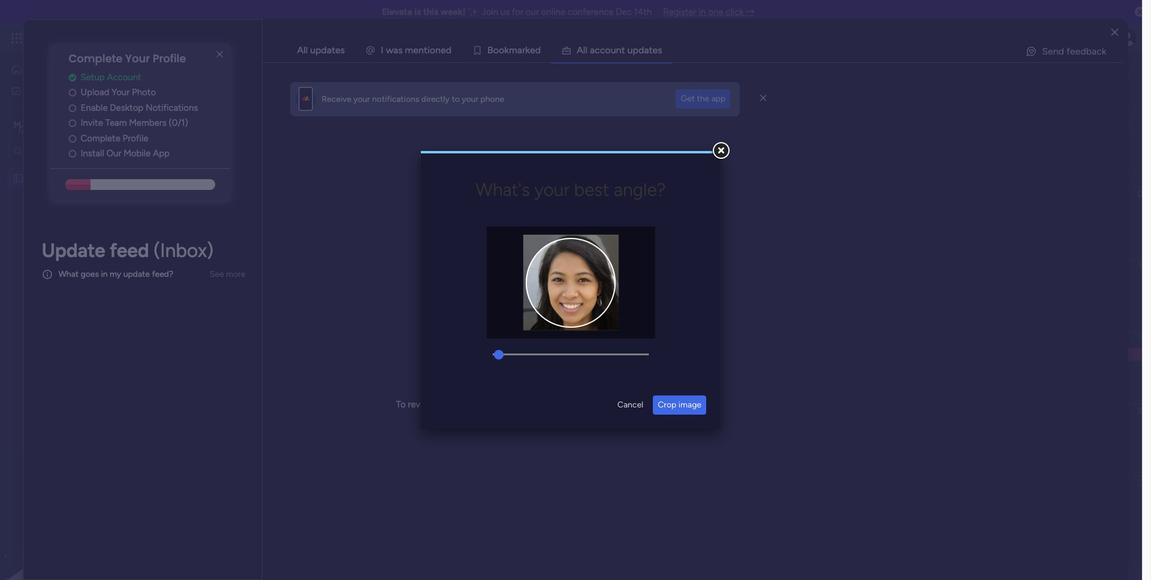 Task type: locate. For each thing, give the bounding box(es) containing it.
0 vertical spatial your
[[125, 51, 150, 66]]

install our mobile app link
[[69, 147, 231, 161]]

circle o image inside upload your photo link
[[69, 88, 76, 97]]

new project button
[[182, 140, 238, 160]]

i
[[428, 44, 430, 56]]

a
[[393, 44, 398, 56], [517, 44, 522, 56], [590, 44, 595, 56], [644, 44, 649, 56]]

goes
[[81, 269, 99, 280]]

workspace image
[[11, 118, 23, 132]]

3 o from the left
[[499, 44, 505, 56]]

None range field
[[493, 354, 649, 356]]

1 e from the left
[[413, 44, 419, 56]]

james peterson image
[[1118, 29, 1137, 48]]

0 vertical spatial lottie animation element
[[416, 152, 608, 344]]

s right p
[[658, 44, 662, 56]]

a right p
[[644, 44, 649, 56]]

1 horizontal spatial work
[[97, 31, 118, 45]]

of right type
[[250, 91, 258, 101]]

work right my
[[40, 85, 58, 95]]

the left top
[[448, 417, 462, 428]]

1 horizontal spatial k
[[525, 44, 530, 56]]

1 vertical spatial updates
[[524, 354, 596, 377]]

1 horizontal spatial s
[[658, 44, 662, 56]]

your down account
[[112, 87, 130, 98]]

t right p
[[649, 44, 653, 56]]

0 horizontal spatial s
[[398, 44, 403, 56]]

1 horizontal spatial main
[[200, 112, 218, 122]]

get
[[681, 94, 695, 104]]

0 horizontal spatial m
[[405, 44, 413, 56]]

enable desktop notifications
[[81, 102, 198, 113]]

all updates
[[297, 44, 345, 56]]

workspace
[[51, 119, 98, 130]]

k
[[505, 44, 509, 56], [525, 44, 530, 56]]

a right b
[[517, 44, 522, 56]]

1 m from the left
[[405, 44, 413, 56]]

your right where
[[492, 91, 508, 101]]

to revisit updates you've already read, change the filter at the top left corner of your feed.
[[396, 399, 627, 428]]

1 vertical spatial lottie animation element
[[0, 459, 153, 580]]

0 horizontal spatial d
[[446, 44, 452, 56]]

Search in workspace field
[[25, 144, 100, 158]]

desktop
[[110, 102, 143, 113]]

your for photo
[[112, 87, 130, 98]]

tab list
[[287, 38, 1124, 62]]

gantt button
[[249, 108, 289, 127]]

0 vertical spatial updates
[[310, 44, 345, 56]]

top
[[464, 417, 478, 428]]

0 vertical spatial test
[[182, 62, 221, 89]]

test
[[182, 62, 221, 89], [28, 173, 44, 183]]

1 vertical spatial your
[[112, 87, 130, 98]]

o
[[430, 44, 435, 56], [493, 44, 499, 56], [499, 44, 505, 56], [605, 44, 611, 56]]

update
[[42, 239, 105, 262]]

setup account link
[[69, 71, 231, 84]]

1 horizontal spatial updates
[[434, 399, 467, 410]]

2 c from the left
[[600, 44, 605, 56]]

our
[[106, 148, 121, 159]]

m left i
[[405, 44, 413, 56]]

show board description image
[[230, 70, 244, 82]]

0 vertical spatial the
[[697, 94, 710, 104]]

main left table on the left top of page
[[200, 112, 218, 122]]

t right w
[[424, 44, 428, 56]]

my work button
[[7, 81, 129, 100]]

l right a
[[586, 44, 588, 56]]

4 e from the left
[[653, 44, 658, 56]]

1 horizontal spatial test
[[182, 62, 221, 89]]

2 m from the left
[[509, 44, 517, 56]]

your inside manage any type of project. assign owners, set timelines and keep track of where your project stands. button
[[492, 91, 508, 101]]

cancel
[[618, 400, 644, 410]]

d right r on the top of the page
[[535, 44, 541, 56]]

2 vertical spatial the
[[448, 417, 462, 428]]

2 see from the top
[[210, 269, 224, 279]]

d down 14th
[[639, 44, 644, 56]]

1 horizontal spatial t
[[622, 44, 625, 56]]

e right i
[[441, 44, 446, 56]]

list arrow image
[[575, 146, 579, 154]]

crop
[[658, 400, 677, 410]]

public board image
[[13, 172, 24, 184]]

of right 'corner'
[[524, 417, 533, 428]]

2 horizontal spatial d
[[639, 44, 644, 56]]

4 a from the left
[[644, 44, 649, 56]]

m for e
[[405, 44, 413, 56]]

d for a l l a c c o u n t u p d a t e s
[[639, 44, 644, 56]]

1 circle o image from the top
[[69, 88, 76, 97]]

o left r on the top of the page
[[493, 44, 499, 56]]

person button
[[397, 140, 449, 160]]

p
[[633, 44, 639, 56]]

the right get
[[697, 94, 710, 104]]

o right b
[[499, 44, 505, 56]]

circle o image inside enable desktop notifications link
[[69, 104, 76, 113]]

test up manage
[[182, 62, 221, 89]]

in left 'my'
[[101, 269, 108, 280]]

home
[[28, 64, 50, 74]]

main inside workspace selection element
[[28, 119, 49, 130]]

0 horizontal spatial profile
[[123, 133, 148, 144]]

option
[[0, 167, 153, 170]]

complete for complete your profile
[[69, 51, 123, 66]]

1 a from the left
[[393, 44, 398, 56]]

updates up change
[[524, 354, 596, 377]]

2 u from the left
[[628, 44, 633, 56]]

d right i
[[446, 44, 452, 56]]

circle o image
[[69, 88, 76, 97], [69, 104, 76, 113], [69, 119, 76, 128], [69, 149, 76, 158]]

test right public board image
[[28, 173, 44, 183]]

1 o from the left
[[430, 44, 435, 56]]

profile
[[153, 51, 186, 66], [123, 133, 148, 144]]

mon
[[221, 173, 238, 183]]

to
[[396, 399, 406, 410]]

i
[[381, 44, 384, 56]]

your down read,
[[535, 417, 553, 428]]

invite team members (0/1)
[[81, 118, 188, 129]]

o down this
[[430, 44, 435, 56]]

tab list containing all updates
[[287, 38, 1124, 62]]

l down conference
[[583, 44, 586, 56]]

(inbox)
[[154, 239, 213, 262]]

app
[[153, 148, 170, 159]]

best
[[574, 179, 609, 201]]

2 o from the left
[[493, 44, 499, 56]]

dapulse x slim image
[[213, 47, 227, 62], [760, 93, 767, 104]]

dapulse x slim image right "app"
[[760, 93, 767, 104]]

1 vertical spatial see
[[210, 269, 224, 279]]

1 horizontal spatial the
[[583, 399, 596, 410]]

a
[[577, 44, 583, 56]]

assign
[[291, 91, 316, 101]]

manage
[[183, 91, 213, 101]]

s
[[398, 44, 403, 56], [658, 44, 662, 56]]

2 horizontal spatial n
[[616, 44, 622, 56]]

setup account
[[81, 72, 141, 83]]

see more
[[210, 269, 246, 279]]

profile down invite team members (0/1)
[[123, 133, 148, 144]]

register in one click →
[[663, 7, 755, 17]]

4 circle o image from the top
[[69, 149, 76, 158]]

your
[[492, 91, 508, 101], [353, 94, 370, 104], [462, 94, 479, 104], [535, 179, 570, 201], [535, 417, 553, 428]]

circle o image up 'workspace'
[[69, 104, 76, 113]]

setup
[[81, 72, 105, 83]]

3 n from the left
[[616, 44, 622, 56]]

1 horizontal spatial lottie animation element
[[416, 152, 608, 344]]

circle o image down circle o icon
[[69, 149, 76, 158]]

0 vertical spatial dapulse x slim image
[[213, 47, 227, 62]]

1 vertical spatial work
[[40, 85, 58, 95]]

0 vertical spatial complete
[[69, 51, 123, 66]]

0 horizontal spatial t
[[424, 44, 428, 56]]

1 vertical spatial dapulse x slim image
[[760, 93, 767, 104]]

left
[[480, 417, 494, 428]]

1 vertical spatial test
[[28, 173, 44, 183]]

n left i
[[419, 44, 424, 56]]

2 horizontal spatial the
[[697, 94, 710, 104]]

complete for complete profile
[[81, 133, 120, 144]]

0 horizontal spatial in
[[101, 269, 108, 280]]

1 horizontal spatial n
[[435, 44, 441, 56]]

1 horizontal spatial m
[[509, 44, 517, 56]]

management
[[121, 31, 186, 45]]

0 horizontal spatial n
[[419, 44, 424, 56]]

monday
[[53, 31, 94, 45]]

upload your photo link
[[69, 86, 231, 99]]

u
[[611, 44, 616, 56], [628, 44, 633, 56]]

2 horizontal spatial updates
[[524, 354, 596, 377]]

d
[[446, 44, 452, 56], [535, 44, 541, 56], [639, 44, 644, 56]]

a right i
[[393, 44, 398, 56]]

you've
[[469, 399, 495, 410]]

0 vertical spatial see
[[210, 33, 224, 43]]

circle o image inside invite team members (0/1) link
[[69, 119, 76, 128]]

1 vertical spatial complete
[[81, 133, 120, 144]]

updates up top
[[434, 399, 467, 410]]

a right a
[[590, 44, 595, 56]]

b o o k m a r k e d
[[488, 44, 541, 56]]

u left p
[[611, 44, 616, 56]]

0 horizontal spatial updates
[[310, 44, 345, 56]]

circle o image for invite
[[69, 119, 76, 128]]

e left i
[[413, 44, 419, 56]]

1 horizontal spatial d
[[535, 44, 541, 56]]

more
[[226, 269, 246, 279]]

0 vertical spatial work
[[97, 31, 118, 45]]

no
[[428, 354, 454, 377]]

2 k from the left
[[525, 44, 530, 56]]

0 horizontal spatial main
[[28, 119, 49, 130]]

your
[[125, 51, 150, 66], [112, 87, 130, 98]]

0 horizontal spatial the
[[448, 417, 462, 428]]

updates inside to revisit updates you've already read, change the filter at the top left corner of your feed.
[[434, 399, 467, 410]]

list arrow image
[[599, 146, 603, 154]]

2 circle o image from the top
[[69, 104, 76, 113]]

your left best
[[535, 179, 570, 201]]

our
[[526, 7, 539, 17]]

0 horizontal spatial u
[[611, 44, 616, 56]]

your up calendar
[[353, 94, 370, 104]]

0 horizontal spatial lottie animation element
[[0, 459, 153, 580]]

see plans button
[[194, 29, 251, 47]]

in left the 'one'
[[699, 7, 706, 17]]

the left filter
[[583, 399, 596, 410]]

0 vertical spatial profile
[[153, 51, 186, 66]]

your right to
[[462, 94, 479, 104]]

→
[[746, 7, 755, 17]]

circle o image down check circle icon
[[69, 88, 76, 97]]

t left p
[[622, 44, 625, 56]]

the inside button
[[697, 94, 710, 104]]

no unread updates
[[428, 354, 596, 377]]

o left p
[[605, 44, 611, 56]]

1 vertical spatial in
[[101, 269, 108, 280]]

of right track on the left
[[456, 91, 464, 101]]

profile down management
[[153, 51, 186, 66]]

2 n from the left
[[435, 44, 441, 56]]

main for main table
[[200, 112, 218, 122]]

1 l from the left
[[583, 44, 586, 56]]

0 horizontal spatial work
[[40, 85, 58, 95]]

your up setup account link
[[125, 51, 150, 66]]

invite
[[81, 118, 103, 129]]

1 see from the top
[[210, 33, 224, 43]]

circle o image up circle o icon
[[69, 119, 76, 128]]

main right the workspace image
[[28, 119, 49, 130]]

circle o image inside "install our mobile app" link
[[69, 149, 76, 158]]

1 horizontal spatial u
[[628, 44, 633, 56]]

feed
[[110, 239, 149, 262]]

work inside button
[[40, 85, 58, 95]]

s right w
[[398, 44, 403, 56]]

already
[[498, 399, 527, 410]]

complete up setup
[[69, 51, 123, 66]]

collapse board header image
[[1121, 113, 1130, 122]]

app
[[712, 94, 726, 104]]

0 horizontal spatial test
[[28, 173, 44, 183]]

complete up install on the left
[[81, 133, 120, 144]]

circle o image
[[69, 134, 76, 143]]

e right r on the top of the page
[[530, 44, 535, 56]]

see left "more"
[[210, 269, 224, 279]]

work up complete your profile
[[97, 31, 118, 45]]

2 horizontal spatial t
[[649, 44, 653, 56]]

my work
[[26, 85, 58, 95]]

0 horizontal spatial dapulse x slim image
[[213, 47, 227, 62]]

main inside main table button
[[200, 112, 218, 122]]

thu
[[648, 173, 663, 183]]

w
[[386, 44, 393, 56]]

online
[[541, 7, 566, 17]]

1 t from the left
[[424, 44, 428, 56]]

4 o from the left
[[605, 44, 611, 56]]

3 circle o image from the top
[[69, 119, 76, 128]]

stands.
[[540, 91, 566, 101]]

crop image
[[658, 400, 702, 410]]

register in one click → link
[[663, 7, 755, 17]]

u down dec
[[628, 44, 633, 56]]

close image
[[1111, 28, 1119, 37]]

n left p
[[616, 44, 622, 56]]

0 horizontal spatial k
[[505, 44, 509, 56]]

n right i
[[435, 44, 441, 56]]

see left plans
[[210, 33, 224, 43]]

main for main workspace
[[28, 119, 49, 130]]

revisit
[[408, 399, 432, 410]]

updates right all
[[310, 44, 345, 56]]

e right p
[[653, 44, 658, 56]]

1 horizontal spatial in
[[699, 7, 706, 17]]

1 s from the left
[[398, 44, 403, 56]]

1 d from the left
[[446, 44, 452, 56]]

2 horizontal spatial of
[[524, 417, 533, 428]]

see for see more
[[210, 269, 224, 279]]

get the app
[[681, 94, 726, 104]]

lottie animation element
[[416, 152, 608, 344], [0, 459, 153, 580]]

m left r on the top of the page
[[509, 44, 517, 56]]

main table
[[200, 112, 240, 122]]

2 l from the left
[[586, 44, 588, 56]]

dapulse x slim image down see plans
[[213, 47, 227, 62]]

work for my
[[40, 85, 58, 95]]

3 d from the left
[[639, 44, 644, 56]]

2 vertical spatial updates
[[434, 399, 467, 410]]



Task type: describe. For each thing, give the bounding box(es) containing it.
add to favorites image
[[250, 69, 262, 81]]

unread
[[458, 354, 520, 377]]

see for see plans
[[210, 33, 224, 43]]

upload your photo
[[81, 87, 156, 98]]

send
[[1042, 46, 1064, 57]]

new project
[[186, 145, 233, 155]]

main workspace
[[28, 119, 98, 130]]

updates for no unread updates
[[524, 354, 596, 377]]

angle?
[[614, 179, 666, 201]]

crop image button
[[653, 396, 706, 415]]

read,
[[529, 399, 549, 410]]

i w a s m e n t i o n e d
[[381, 44, 452, 56]]

project
[[510, 91, 538, 101]]

directly
[[421, 94, 450, 104]]

gantt
[[258, 112, 280, 122]]

m for a
[[509, 44, 517, 56]]

2 t from the left
[[622, 44, 625, 56]]

december 2023
[[615, 144, 680, 155]]

notifications
[[372, 94, 419, 104]]

what's
[[476, 179, 530, 201]]

calendar
[[337, 112, 370, 122]]

where
[[466, 91, 490, 101]]

updates inside tab list
[[310, 44, 345, 56]]

1 c from the left
[[595, 44, 600, 56]]

add view image
[[432, 113, 437, 122]]

workspace selection element
[[11, 118, 100, 133]]

register
[[663, 7, 697, 17]]

d for i w a s m e n t i o n e d
[[446, 44, 452, 56]]

arrow down image
[[495, 143, 510, 157]]

apps image
[[1020, 32, 1032, 44]]

elevate is this week! ✨ join us for our online conference dec 14th
[[382, 7, 652, 17]]

manage any type of project. assign owners, set timelines and keep track of where your project stands.
[[183, 91, 566, 101]]

today
[[535, 145, 557, 155]]

conference
[[568, 7, 614, 17]]

owners,
[[318, 91, 347, 101]]

1 horizontal spatial dapulse x slim image
[[760, 93, 767, 104]]

calendar button
[[328, 108, 379, 127]]

elevate
[[382, 7, 412, 17]]

members
[[129, 118, 167, 129]]

december
[[615, 144, 657, 155]]

update
[[123, 269, 150, 280]]

updates for to revisit updates you've already read, change the filter at the top left corner of your feed.
[[434, 399, 467, 410]]

account
[[107, 72, 141, 83]]

mobile
[[124, 148, 151, 159]]

complete profile
[[81, 133, 148, 144]]

for
[[512, 7, 524, 17]]

set
[[350, 91, 361, 101]]

new
[[186, 145, 204, 155]]

us
[[501, 7, 510, 17]]

2 s from the left
[[658, 44, 662, 56]]

feed.
[[555, 417, 575, 428]]

3 a from the left
[[590, 44, 595, 56]]

check circle image
[[69, 73, 76, 82]]

1 n from the left
[[419, 44, 424, 56]]

home button
[[7, 60, 129, 79]]

2 a from the left
[[517, 44, 522, 56]]

monday work management
[[53, 31, 186, 45]]

work for monday
[[97, 31, 118, 45]]

upload
[[81, 87, 109, 98]]

lottie animation image
[[0, 459, 153, 580]]

0 vertical spatial in
[[699, 7, 706, 17]]

1 vertical spatial profile
[[123, 133, 148, 144]]

1 horizontal spatial profile
[[153, 51, 186, 66]]

see plans
[[210, 33, 246, 43]]

phone
[[481, 94, 504, 104]]

invite team members (0/1) link
[[69, 117, 231, 130]]

Test field
[[179, 62, 224, 89]]

photo
[[132, 87, 156, 98]]

circle o image for install
[[69, 149, 76, 158]]

circle o image for enable
[[69, 104, 76, 113]]

install our mobile app
[[81, 148, 170, 159]]

what goes in my update feed?
[[58, 269, 173, 280]]

14th
[[634, 7, 652, 17]]

filter button
[[453, 140, 510, 160]]

3 e from the left
[[530, 44, 535, 56]]

dec
[[616, 7, 632, 17]]

feed?
[[152, 269, 173, 280]]

week!
[[441, 7, 466, 17]]

main table button
[[182, 108, 249, 127]]

image
[[679, 400, 702, 410]]

notifications
[[146, 102, 198, 113]]

all updates link
[[287, 39, 355, 62]]

project.
[[260, 91, 289, 101]]

kanban button
[[379, 108, 425, 127]]

click
[[726, 7, 744, 17]]

r
[[522, 44, 525, 56]]

of inside to revisit updates you've already read, change the filter at the top left corner of your feed.
[[524, 417, 533, 428]]

what
[[58, 269, 79, 280]]

1 vertical spatial the
[[583, 399, 596, 410]]

chart button
[[289, 108, 328, 127]]

1 u from the left
[[611, 44, 616, 56]]

select product image
[[11, 32, 23, 44]]

0 horizontal spatial of
[[250, 91, 258, 101]]

your inside to revisit updates you've already read, change the filter at the top left corner of your feed.
[[535, 417, 553, 428]]

test list box
[[0, 166, 153, 350]]

send feedback
[[1042, 46, 1107, 57]]

complete profile link
[[69, 132, 231, 145]]

test inside list box
[[28, 173, 44, 183]]

install
[[81, 148, 104, 159]]

3 t from the left
[[649, 44, 653, 56]]

1 k from the left
[[505, 44, 509, 56]]

your for profile
[[125, 51, 150, 66]]

keep
[[415, 91, 433, 101]]

2 e from the left
[[441, 44, 446, 56]]

2 d from the left
[[535, 44, 541, 56]]

receive your notifications directly to your phone
[[322, 94, 504, 104]]

kanban
[[388, 112, 416, 122]]

cancel button
[[613, 396, 648, 415]]

update feed (inbox)
[[42, 239, 213, 262]]

m
[[14, 120, 21, 130]]

1 horizontal spatial of
[[456, 91, 464, 101]]

2023
[[659, 144, 680, 155]]

track
[[435, 91, 454, 101]]

circle o image for upload
[[69, 88, 76, 97]]

change
[[551, 399, 581, 410]]

one
[[708, 7, 723, 17]]

✨
[[468, 7, 479, 17]]

table
[[220, 112, 240, 122]]



Task type: vqa. For each thing, say whether or not it's contained in the screenshot.
topmost work
yes



